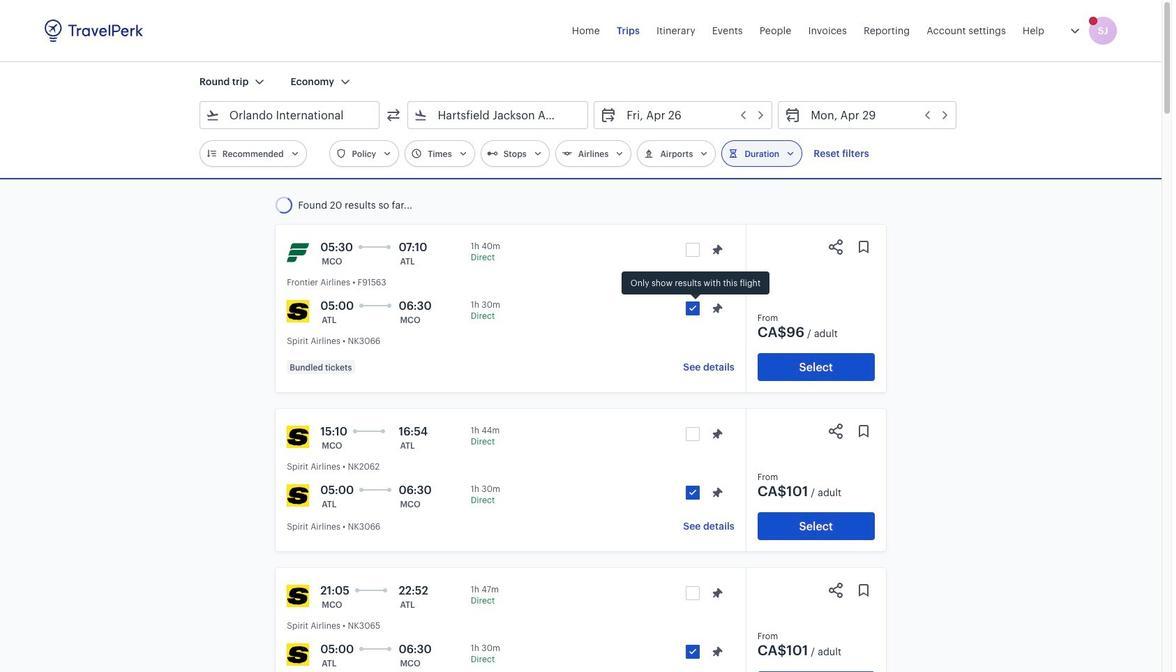 Task type: describe. For each thing, give the bounding box(es) containing it.
frontier airlines image
[[287, 242, 309, 264]]

Depart field
[[617, 104, 767, 126]]

spirit airlines image
[[287, 644, 309, 666]]

4 spirit airlines image from the top
[[287, 585, 309, 607]]



Task type: vqa. For each thing, say whether or not it's contained in the screenshot.
Add traveler "search field"
no



Task type: locate. For each thing, give the bounding box(es) containing it.
To search field
[[428, 104, 570, 126]]

From search field
[[220, 104, 361, 126]]

spirit airlines image
[[287, 300, 309, 323], [287, 426, 309, 448], [287, 485, 309, 507], [287, 585, 309, 607]]

Return field
[[802, 104, 951, 126]]

1 spirit airlines image from the top
[[287, 300, 309, 323]]

3 spirit airlines image from the top
[[287, 485, 309, 507]]

tooltip
[[622, 272, 770, 301]]

2 spirit airlines image from the top
[[287, 426, 309, 448]]



